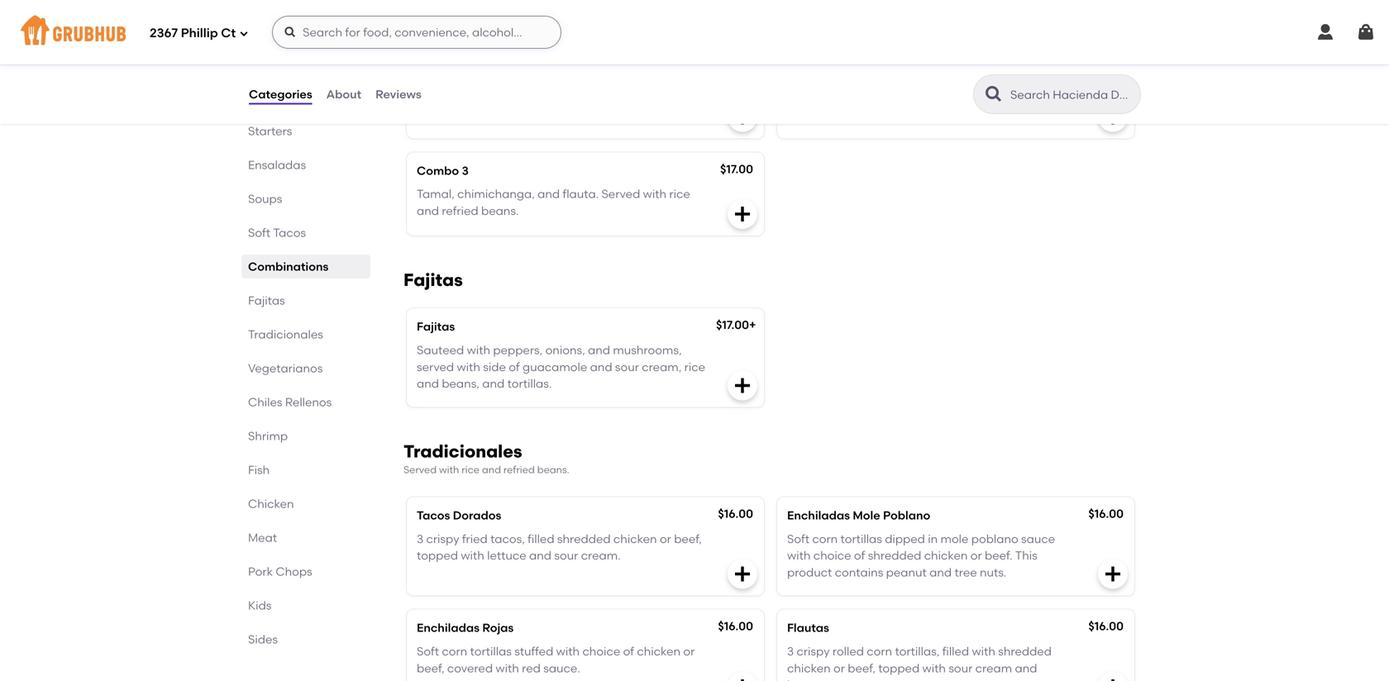Task type: vqa. For each thing, say whether or not it's contained in the screenshot.
White corresponding to White albacore in water mixed with wasabi, vinegar, celery, red pepper, red onion and spices.
no



Task type: locate. For each thing, give the bounding box(es) containing it.
served right 'tamal.'
[[957, 74, 996, 89]]

$17.00
[[1091, 49, 1124, 63], [720, 162, 754, 176], [716, 318, 749, 332]]

of
[[509, 360, 520, 374], [854, 549, 866, 563], [623, 645, 634, 659]]

enchiladas up the "covered"
[[417, 621, 480, 635]]

choice inside soft corn tortillas stuffed with choice of chicken or beef, covered with red sauce.
[[583, 645, 621, 659]]

pork chops
[[248, 565, 312, 579]]

served down (camarones
[[454, 108, 493, 122]]

bacon
[[662, 74, 698, 89]]

crispy inside 3 crispy rolled corn tortillas, filled with shredded chicken or beef, topped with sour cream and lettuce.
[[797, 645, 830, 659]]

soft down enchiladas rojas
[[417, 645, 439, 659]]

refried inside tradicionales served with rice and refried beans.
[[504, 464, 535, 476]]

1
[[833, 51, 837, 65]]

refried up tacos,
[[504, 464, 535, 476]]

refried
[[788, 91, 824, 105], [571, 108, 607, 122], [442, 204, 479, 218], [504, 464, 535, 476]]

refried down tamal,
[[442, 204, 479, 218]]

sides tab
[[248, 631, 364, 649]]

corn up 'product'
[[813, 532, 838, 546]]

$17.00 +
[[716, 318, 756, 332]]

crispy down tacos dorados on the bottom of page
[[426, 532, 460, 546]]

fajitas tab
[[248, 292, 364, 309]]

1 horizontal spatial cheese
[[585, 91, 625, 105]]

sour down mushrooms,
[[615, 360, 639, 374]]

mole
[[941, 532, 969, 546]]

enchiladas rojas
[[417, 621, 514, 635]]

corn right rolled
[[867, 645, 893, 659]]

1 vertical spatial svg image
[[733, 376, 753, 396]]

categories button
[[248, 65, 313, 124]]

0 horizontal spatial 3
[[417, 532, 424, 546]]

2 horizontal spatial sour
[[949, 662, 973, 676]]

crispy inside 3 crispy fried tacos, filled shredded chicken or beef, topped with lettuce and sour cream.
[[426, 532, 460, 546]]

$16.00 for soft corn tortillas dipped in mole poblano sauce with choice of shredded chicken or beef. this product contains peanut and tree nuts.
[[1089, 507, 1124, 521]]

tradicionales inside tradicionales tab
[[248, 328, 323, 342]]

corn up the "covered"
[[442, 645, 468, 659]]

of inside sauteed with peppers, onions, and mushrooms, served with side of guacamole and sour cream, rice and beans, and tortillas.
[[509, 360, 520, 374]]

2 horizontal spatial beef,
[[848, 662, 876, 676]]

meat tab
[[248, 529, 364, 547]]

beans. inside tradicionales served with rice and refried beans.
[[537, 464, 570, 476]]

served
[[957, 74, 996, 89], [454, 108, 493, 122], [602, 187, 641, 201], [404, 464, 437, 476]]

$16.00
[[718, 507, 754, 521], [1089, 507, 1124, 521], [718, 620, 754, 634], [1089, 620, 1124, 634]]

2 svg image from the top
[[733, 376, 753, 396]]

1 vertical spatial tortillas
[[470, 645, 512, 659]]

0 horizontal spatial tortillas
[[470, 645, 512, 659]]

soft corn tortillas dipped in mole poblano sauce with choice of shredded chicken or beef. this product contains peanut and tree nuts.
[[788, 532, 1056, 580]]

stuffed inside shrimp stuffed with cheese and wrapped in bacon (camarones acapulco) and 2 cheese enchilada verde. served with rice and refried beans.
[[459, 74, 498, 89]]

enchiladas for enchiladas rojas
[[417, 621, 480, 635]]

0 vertical spatial crispy
[[426, 532, 460, 546]]

2 vertical spatial sour
[[949, 662, 973, 676]]

soft down soups
[[248, 226, 271, 240]]

soft inside tab
[[248, 226, 271, 240]]

or inside 3 crispy rolled corn tortillas, filled with shredded chicken or beef, topped with sour cream and lettuce.
[[834, 662, 845, 676]]

0 horizontal spatial cheese
[[528, 74, 568, 89]]

with up 'product'
[[788, 549, 811, 563]]

svg image for tamal, chimichanga, and flauta. served with rice and refried beans.
[[733, 204, 753, 224]]

3
[[462, 164, 469, 178], [417, 532, 424, 546], [788, 645, 794, 659]]

2 vertical spatial 3
[[788, 645, 794, 659]]

1 horizontal spatial filled
[[943, 645, 970, 659]]

2 horizontal spatial 3
[[788, 645, 794, 659]]

with inside burrito, enchilada, and tamal. served with rice and refried beans.
[[998, 74, 1022, 89]]

beans. inside burrito, enchilada, and tamal. served with rice and refried beans.
[[827, 91, 865, 105]]

filled right tortillas,
[[943, 645, 970, 659]]

product
[[788, 566, 832, 580]]

with up side
[[467, 343, 491, 357]]

0 vertical spatial of
[[509, 360, 520, 374]]

refried inside tamal, chimichanga, and flauta. served with rice and refried beans.
[[442, 204, 479, 218]]

beans. down the enchilada,
[[827, 91, 865, 105]]

0 vertical spatial $17.00
[[1091, 49, 1124, 63]]

tortillas inside soft corn tortillas stuffed with choice of chicken or beef, covered with red sauce.
[[470, 645, 512, 659]]

sour inside sauteed with peppers, onions, and mushrooms, served with side of guacamole and sour cream, rice and beans, and tortillas.
[[615, 360, 639, 374]]

contains
[[835, 566, 884, 580]]

1 horizontal spatial topped
[[879, 662, 920, 676]]

and right the search icon
[[1048, 74, 1071, 89]]

beans.
[[827, 91, 865, 105], [610, 108, 648, 122], [481, 204, 519, 218], [537, 464, 570, 476]]

tacos
[[273, 226, 306, 240], [417, 509, 450, 523]]

3 down flautas in the bottom of the page
[[788, 645, 794, 659]]

served
[[417, 360, 454, 374]]

3 crispy fried tacos, filled shredded chicken or beef, topped with lettuce and sour cream.
[[417, 532, 702, 563]]

3 inside 3 crispy rolled corn tortillas, filled with shredded chicken or beef, topped with sour cream and lettuce.
[[788, 645, 794, 659]]

1 horizontal spatial 3
[[462, 164, 469, 178]]

2 vertical spatial shredded
[[999, 645, 1052, 659]]

shrimp inside tab
[[248, 429, 288, 443]]

sour left cream.
[[555, 549, 578, 563]]

tradicionales inside tradicionales served with rice and refried beans.
[[404, 441, 522, 462]]

2 horizontal spatial soft
[[788, 532, 810, 546]]

tacos up combinations
[[273, 226, 306, 240]]

3 up the chimichanga,
[[462, 164, 469, 178]]

1 vertical spatial $17.00
[[720, 162, 754, 176]]

shrimp up (camarones
[[417, 74, 457, 89]]

0 horizontal spatial tacos
[[273, 226, 306, 240]]

2 vertical spatial of
[[623, 645, 634, 659]]

$17.00 for tamal, chimichanga, and flauta. served with rice and refried beans.
[[720, 162, 754, 176]]

with down acapulco)
[[496, 108, 519, 122]]

about
[[326, 87, 362, 101]]

beef, inside 3 crispy rolled corn tortillas, filled with shredded chicken or beef, topped with sour cream and lettuce.
[[848, 662, 876, 676]]

tradicionales up vegetarianos
[[248, 328, 323, 342]]

shrimp inside shrimp stuffed with cheese and wrapped in bacon (camarones acapulco) and 2 cheese enchilada verde. served with rice and refried beans.
[[417, 74, 457, 89]]

beans. up 3 crispy fried tacos, filled shredded chicken or beef, topped with lettuce and sour cream.
[[537, 464, 570, 476]]

2 horizontal spatial corn
[[867, 645, 893, 659]]

corn inside soft corn tortillas stuffed with choice of chicken or beef, covered with red sauce.
[[442, 645, 468, 659]]

served up tacos dorados on the bottom of page
[[404, 464, 437, 476]]

tortillas
[[841, 532, 883, 546], [470, 645, 512, 659]]

cream.
[[581, 549, 621, 563]]

combo for combo 1
[[788, 51, 830, 65]]

1 vertical spatial choice
[[583, 645, 621, 659]]

0 vertical spatial stuffed
[[459, 74, 498, 89]]

combo down search for food, convenience, alcohol... search field at the top of page
[[417, 51, 459, 65]]

shredded
[[557, 532, 611, 546], [868, 549, 922, 563], [999, 645, 1052, 659]]

beans. down the chimichanga,
[[481, 204, 519, 218]]

tortillas for covered
[[470, 645, 512, 659]]

burrito, enchilada, and tamal. served with rice and refried beans.
[[788, 74, 1071, 105]]

served inside burrito, enchilada, and tamal. served with rice and refried beans.
[[957, 74, 996, 89]]

mole
[[853, 509, 881, 523]]

combo
[[417, 51, 459, 65], [788, 51, 830, 65], [417, 164, 459, 178]]

1 horizontal spatial shrimp
[[417, 74, 457, 89]]

0 vertical spatial in
[[649, 74, 659, 89]]

1 horizontal spatial choice
[[814, 549, 852, 563]]

2 vertical spatial soft
[[417, 645, 439, 659]]

$16.00 for 3 crispy fried tacos, filled shredded chicken or beef, topped with lettuce and sour cream.
[[718, 507, 754, 521]]

served inside tradicionales served with rice and refried beans.
[[404, 464, 437, 476]]

or inside soft corn tortillas dipped in mole poblano sauce with choice of shredded chicken or beef. this product contains peanut and tree nuts.
[[971, 549, 982, 563]]

0 horizontal spatial enchiladas
[[417, 621, 480, 635]]

shrimp for shrimp stuffed with cheese and wrapped in bacon (camarones acapulco) and 2 cheese enchilada verde. served with rice and refried beans.
[[417, 74, 457, 89]]

tacos,
[[491, 532, 525, 546]]

0 vertical spatial tradicionales
[[248, 328, 323, 342]]

in up enchilada
[[649, 74, 659, 89]]

0 vertical spatial choice
[[814, 549, 852, 563]]

1 vertical spatial soft
[[788, 532, 810, 546]]

1 vertical spatial crispy
[[797, 645, 830, 659]]

1 horizontal spatial sour
[[615, 360, 639, 374]]

phillip
[[181, 26, 218, 41]]

0 vertical spatial enchiladas
[[788, 509, 850, 523]]

with right flauta. in the top left of the page
[[643, 187, 667, 201]]

1 vertical spatial filled
[[943, 645, 970, 659]]

fajitas
[[404, 270, 463, 291], [248, 294, 285, 308], [417, 320, 455, 334]]

served right flauta. in the top left of the page
[[602, 187, 641, 201]]

0 horizontal spatial of
[[509, 360, 520, 374]]

soft tacos
[[248, 226, 306, 240]]

Search for food, convenience, alcohol... search field
[[272, 16, 562, 49]]

tortillas inside soft corn tortillas dipped in mole poblano sauce with choice of shredded chicken or beef. this product contains peanut and tree nuts.
[[841, 532, 883, 546]]

0 vertical spatial tacos
[[273, 226, 306, 240]]

0 horizontal spatial choice
[[583, 645, 621, 659]]

rice inside tradicionales served with rice and refried beans.
[[462, 464, 480, 476]]

1 horizontal spatial of
[[623, 645, 634, 659]]

soft
[[248, 226, 271, 240], [788, 532, 810, 546], [417, 645, 439, 659]]

rice
[[1025, 74, 1046, 89], [522, 108, 543, 122], [670, 187, 691, 201], [685, 360, 706, 374], [462, 464, 480, 476]]

1 vertical spatial stuffed
[[515, 645, 554, 659]]

0 vertical spatial svg image
[[733, 204, 753, 224]]

tradicionales served with rice and refried beans.
[[404, 441, 570, 476]]

1 vertical spatial 3
[[417, 532, 424, 546]]

2 horizontal spatial of
[[854, 549, 866, 563]]

kids tab
[[248, 597, 364, 615]]

1 horizontal spatial beef,
[[674, 532, 702, 546]]

soft up 'product'
[[788, 532, 810, 546]]

shrimp
[[417, 74, 457, 89], [248, 429, 288, 443]]

0 horizontal spatial corn
[[442, 645, 468, 659]]

acapulco)
[[490, 91, 548, 105]]

1 vertical spatial of
[[854, 549, 866, 563]]

1 vertical spatial sour
[[555, 549, 578, 563]]

crispy
[[426, 532, 460, 546], [797, 645, 830, 659]]

1 horizontal spatial tortillas
[[841, 532, 883, 546]]

0 vertical spatial tortillas
[[841, 532, 883, 546]]

beans. inside shrimp stuffed with cheese and wrapped in bacon (camarones acapulco) and 2 cheese enchilada verde. served with rice and refried beans.
[[610, 108, 648, 122]]

combo 3
[[417, 164, 469, 178]]

with
[[501, 74, 525, 89], [998, 74, 1022, 89], [496, 108, 519, 122], [643, 187, 667, 201], [467, 343, 491, 357], [457, 360, 481, 374], [439, 464, 459, 476], [461, 549, 485, 563], [788, 549, 811, 563], [556, 645, 580, 659], [972, 645, 996, 659], [496, 662, 519, 676], [923, 662, 946, 676]]

0 horizontal spatial soft
[[248, 226, 271, 240]]

0 vertical spatial shrimp
[[417, 74, 457, 89]]

or inside 3 crispy fried tacos, filled shredded chicken or beef, topped with lettuce and sour cream.
[[660, 532, 672, 546]]

burrito,
[[788, 74, 828, 89]]

cheese up acapulco)
[[528, 74, 568, 89]]

combo up tamal,
[[417, 164, 459, 178]]

tortillas for of
[[841, 532, 883, 546]]

beef, inside soft corn tortillas stuffed with choice of chicken or beef, covered with red sauce.
[[417, 662, 445, 676]]

served inside tamal, chimichanga, and flauta. served with rice and refried beans.
[[602, 187, 641, 201]]

1 horizontal spatial stuffed
[[515, 645, 554, 659]]

soft inside soft corn tortillas dipped in mole poblano sauce with choice of shredded chicken or beef. this product contains peanut and tree nuts.
[[788, 532, 810, 546]]

1 vertical spatial shrimp
[[248, 429, 288, 443]]

combo up burrito,
[[788, 51, 830, 65]]

stuffed down jalisco at top left
[[459, 74, 498, 89]]

shredded inside soft corn tortillas dipped in mole poblano sauce with choice of shredded chicken or beef. this product contains peanut and tree nuts.
[[868, 549, 922, 563]]

cheese
[[528, 74, 568, 89], [585, 91, 625, 105]]

and left tree
[[930, 566, 952, 580]]

0 horizontal spatial in
[[649, 74, 659, 89]]

soft inside soft corn tortillas stuffed with choice of chicken or beef, covered with red sauce.
[[417, 645, 439, 659]]

0 horizontal spatial crispy
[[426, 532, 460, 546]]

corn inside soft corn tortillas dipped in mole poblano sauce with choice of shredded chicken or beef. this product contains peanut and tree nuts.
[[813, 532, 838, 546]]

in
[[649, 74, 659, 89], [928, 532, 938, 546]]

and right lettuce
[[529, 549, 552, 563]]

refried down 2
[[571, 108, 607, 122]]

1 vertical spatial tacos
[[417, 509, 450, 523]]

crispy down flautas in the bottom of the page
[[797, 645, 830, 659]]

topped down tortillas,
[[879, 662, 920, 676]]

0 horizontal spatial topped
[[417, 549, 458, 563]]

sour for flautas
[[949, 662, 973, 676]]

1 svg image from the top
[[733, 204, 753, 224]]

tortillas down enchiladas mole poblano
[[841, 532, 883, 546]]

1 horizontal spatial corn
[[813, 532, 838, 546]]

topped inside 3 crispy fried tacos, filled shredded chicken or beef, topped with lettuce and sour cream.
[[417, 549, 458, 563]]

combinations
[[248, 260, 329, 274]]

beef, inside 3 crispy fried tacos, filled shredded chicken or beef, topped with lettuce and sour cream.
[[674, 532, 702, 546]]

1 vertical spatial tradicionales
[[404, 441, 522, 462]]

1 horizontal spatial shredded
[[868, 549, 922, 563]]

sour inside 3 crispy rolled corn tortillas, filled with shredded chicken or beef, topped with sour cream and lettuce.
[[949, 662, 973, 676]]

with up tacos dorados on the bottom of page
[[439, 464, 459, 476]]

with inside tamal, chimichanga, and flauta. served with rice and refried beans.
[[643, 187, 667, 201]]

0 vertical spatial sour
[[615, 360, 639, 374]]

tamal.
[[918, 74, 954, 89]]

1 vertical spatial shredded
[[868, 549, 922, 563]]

enchiladas left mole
[[788, 509, 850, 523]]

3 inside 3 crispy fried tacos, filled shredded chicken or beef, topped with lettuce and sour cream.
[[417, 532, 424, 546]]

$17.00 for burrito, enchilada, and tamal. served with rice and refried beans.
[[1091, 49, 1124, 63]]

0 horizontal spatial shrimp
[[248, 429, 288, 443]]

rellenos
[[285, 395, 332, 409]]

2 horizontal spatial shredded
[[999, 645, 1052, 659]]

choice
[[814, 549, 852, 563], [583, 645, 621, 659]]

chicken tab
[[248, 496, 364, 513]]

1 horizontal spatial crispy
[[797, 645, 830, 659]]

and up dorados
[[482, 464, 501, 476]]

0 vertical spatial 3
[[462, 164, 469, 178]]

0 horizontal spatial beef,
[[417, 662, 445, 676]]

poblano
[[883, 509, 931, 523]]

0 horizontal spatial sour
[[555, 549, 578, 563]]

in left mole
[[928, 532, 938, 546]]

nuts.
[[980, 566, 1007, 580]]

beef,
[[674, 532, 702, 546], [417, 662, 445, 676], [848, 662, 876, 676]]

0 horizontal spatial filled
[[528, 532, 555, 546]]

and inside 3 crispy fried tacos, filled shredded chicken or beef, topped with lettuce and sour cream.
[[529, 549, 552, 563]]

filled right tacos,
[[528, 532, 555, 546]]

sour
[[615, 360, 639, 374], [555, 549, 578, 563], [949, 662, 973, 676]]

shredded inside 3 crispy rolled corn tortillas, filled with shredded chicken or beef, topped with sour cream and lettuce.
[[999, 645, 1052, 659]]

svg image
[[1316, 22, 1336, 42], [1357, 22, 1376, 42], [284, 26, 297, 39], [239, 29, 249, 38], [733, 107, 753, 127], [1104, 107, 1123, 127], [733, 565, 753, 585], [1104, 565, 1123, 585], [733, 677, 753, 682], [1104, 677, 1123, 682]]

tradicionales up tacos dorados on the bottom of page
[[404, 441, 522, 462]]

shredded up cream.
[[557, 532, 611, 546]]

shredded down dipped
[[868, 549, 922, 563]]

1 horizontal spatial tradicionales
[[404, 441, 522, 462]]

0 vertical spatial shredded
[[557, 532, 611, 546]]

flautas
[[788, 621, 830, 635]]

with down the fried
[[461, 549, 485, 563]]

0 vertical spatial soft
[[248, 226, 271, 240]]

shrimp down the chiles
[[248, 429, 288, 443]]

corn
[[813, 532, 838, 546], [442, 645, 468, 659], [867, 645, 893, 659]]

svg image
[[733, 204, 753, 224], [733, 376, 753, 396]]

stuffed inside soft corn tortillas stuffed with choice of chicken or beef, covered with red sauce.
[[515, 645, 554, 659]]

1 horizontal spatial in
[[928, 532, 938, 546]]

enchiladas
[[788, 509, 850, 523], [417, 621, 480, 635]]

fish
[[248, 463, 270, 477]]

3 down tacos dorados on the bottom of page
[[417, 532, 424, 546]]

with left red
[[496, 662, 519, 676]]

refried down burrito,
[[788, 91, 824, 105]]

0 horizontal spatial tradicionales
[[248, 328, 323, 342]]

tacos left dorados
[[417, 509, 450, 523]]

0 vertical spatial filled
[[528, 532, 555, 546]]

corn for beef,
[[442, 645, 468, 659]]

stuffed up red
[[515, 645, 554, 659]]

1 horizontal spatial enchiladas
[[788, 509, 850, 523]]

topped
[[417, 549, 458, 563], [879, 662, 920, 676]]

beans. down enchilada
[[610, 108, 648, 122]]

with up sauce.
[[556, 645, 580, 659]]

1 vertical spatial topped
[[879, 662, 920, 676]]

starters tab
[[248, 122, 364, 140]]

0 horizontal spatial shredded
[[557, 532, 611, 546]]

sour left cream
[[949, 662, 973, 676]]

chiles rellenos
[[248, 395, 332, 409]]

0 horizontal spatial stuffed
[[459, 74, 498, 89]]

shredded up cream
[[999, 645, 1052, 659]]

sauteed
[[417, 343, 464, 357]]

0 vertical spatial topped
[[417, 549, 458, 563]]

1 vertical spatial cheese
[[585, 91, 625, 105]]

enchiladas for enchiladas mole poblano
[[788, 509, 850, 523]]

with inside tradicionales served with rice and refried beans.
[[439, 464, 459, 476]]

with up cream
[[972, 645, 996, 659]]

and right guacamole
[[590, 360, 613, 374]]

1 horizontal spatial soft
[[417, 645, 439, 659]]

and right cream
[[1015, 662, 1038, 676]]

chicken
[[248, 497, 294, 511]]

cheese down wrapped
[[585, 91, 625, 105]]

and down side
[[482, 377, 505, 391]]

topped down tacos dorados on the bottom of page
[[417, 549, 458, 563]]

tortillas down rojas
[[470, 645, 512, 659]]

sour inside 3 crispy fried tacos, filled shredded chicken or beef, topped with lettuce and sour cream.
[[555, 549, 578, 563]]

or inside soft corn tortillas stuffed with choice of chicken or beef, covered with red sauce.
[[684, 645, 695, 659]]

3 for flautas
[[788, 645, 794, 659]]

served inside shrimp stuffed with cheese and wrapped in bacon (camarones acapulco) and 2 cheese enchilada verde. served with rice and refried beans.
[[454, 108, 493, 122]]

0 vertical spatial cheese
[[528, 74, 568, 89]]

1 vertical spatial in
[[928, 532, 938, 546]]

1 vertical spatial enchiladas
[[417, 621, 480, 635]]

fajitas inside "tab"
[[248, 294, 285, 308]]

with right 'tamal.'
[[998, 74, 1022, 89]]

1 vertical spatial fajitas
[[248, 294, 285, 308]]



Task type: describe. For each thing, give the bounding box(es) containing it.
and inside soft corn tortillas dipped in mole poblano sauce with choice of shredded chicken or beef. this product contains peanut and tree nuts.
[[930, 566, 952, 580]]

2367
[[150, 26, 178, 41]]

tamal, chimichanga, and flauta. served with rice and refried beans.
[[417, 187, 691, 218]]

meat
[[248, 531, 277, 545]]

pork
[[248, 565, 273, 579]]

and left flauta. in the top left of the page
[[538, 187, 560, 201]]

reviews
[[376, 87, 422, 101]]

soft tacos tab
[[248, 224, 364, 242]]

combo 1
[[788, 51, 837, 65]]

beans. inside tamal, chimichanga, and flauta. served with rice and refried beans.
[[481, 204, 519, 218]]

shrimp stuffed with cheese and wrapped in bacon (camarones acapulco) and 2 cheese enchilada verde. served with rice and refried beans.
[[417, 74, 698, 122]]

0 vertical spatial fajitas
[[404, 270, 463, 291]]

chicken inside soft corn tortillas stuffed with choice of chicken or beef, covered with red sauce.
[[637, 645, 681, 659]]

shrimp for shrimp
[[248, 429, 288, 443]]

combo for combo jalisco
[[417, 51, 459, 65]]

choice inside soft corn tortillas dipped in mole poblano sauce with choice of shredded chicken or beef. this product contains peanut and tree nuts.
[[814, 549, 852, 563]]

filled inside 3 crispy fried tacos, filled shredded chicken or beef, topped with lettuce and sour cream.
[[528, 532, 555, 546]]

soft for soft corn tortillas dipped in mole poblano sauce with choice of shredded chicken or beef. this product contains peanut and tree nuts.
[[788, 532, 810, 546]]

chicken inside 3 crispy rolled corn tortillas, filled with shredded chicken or beef, topped with sour cream and lettuce.
[[788, 662, 831, 676]]

jalisco
[[462, 51, 503, 65]]

in inside soft corn tortillas dipped in mole poblano sauce with choice of shredded chicken or beef. this product contains peanut and tree nuts.
[[928, 532, 938, 546]]

$16.00 for 3 crispy rolled corn tortillas, filled with shredded chicken or beef, topped with sour cream and lettuce.
[[1089, 620, 1124, 634]]

topped inside 3 crispy rolled corn tortillas, filled with shredded chicken or beef, topped with sour cream and lettuce.
[[879, 662, 920, 676]]

corn inside 3 crispy rolled corn tortillas, filled with shredded chicken or beef, topped with sour cream and lettuce.
[[867, 645, 893, 659]]

verde.
[[417, 108, 451, 122]]

combo for combo 3
[[417, 164, 459, 178]]

and right onions,
[[588, 343, 610, 357]]

+
[[749, 318, 756, 332]]

peanut
[[886, 566, 927, 580]]

reviews button
[[375, 65, 423, 124]]

poblano
[[972, 532, 1019, 546]]

soft corn tortillas stuffed with choice of chicken or beef, covered with red sauce.
[[417, 645, 695, 676]]

refried inside burrito, enchilada, and tamal. served with rice and refried beans.
[[788, 91, 824, 105]]

with up beans,
[[457, 360, 481, 374]]

kids
[[248, 599, 272, 613]]

side
[[483, 360, 506, 374]]

combinations tab
[[248, 258, 364, 275]]

of inside soft corn tortillas dipped in mole poblano sauce with choice of shredded chicken or beef. this product contains peanut and tree nuts.
[[854, 549, 866, 563]]

and inside tradicionales served with rice and refried beans.
[[482, 464, 501, 476]]

fish tab
[[248, 462, 364, 479]]

tortillas.
[[508, 377, 552, 391]]

sides
[[248, 633, 278, 647]]

3 for tacos dorados
[[417, 532, 424, 546]]

enchilada
[[628, 91, 684, 105]]

categories
[[249, 87, 312, 101]]

tamal,
[[417, 187, 455, 201]]

$16.00 for soft corn tortillas stuffed with choice of chicken or beef, covered with red sauce.
[[718, 620, 754, 634]]

with inside 3 crispy fried tacos, filled shredded chicken or beef, topped with lettuce and sour cream.
[[461, 549, 485, 563]]

beans,
[[442, 377, 480, 391]]

rice inside shrimp stuffed with cheese and wrapped in bacon (camarones acapulco) and 2 cheese enchilada verde. served with rice and refried beans.
[[522, 108, 543, 122]]

starters
[[248, 124, 292, 138]]

of inside soft corn tortillas stuffed with choice of chicken or beef, covered with red sauce.
[[623, 645, 634, 659]]

lettuce
[[487, 549, 527, 563]]

crispy for or
[[797, 645, 830, 659]]

cream
[[976, 662, 1013, 676]]

with inside soft corn tortillas dipped in mole poblano sauce with choice of shredded chicken or beef. this product contains peanut and tree nuts.
[[788, 549, 811, 563]]

chicken inside soft corn tortillas dipped in mole poblano sauce with choice of shredded chicken or beef. this product contains peanut and tree nuts.
[[925, 549, 968, 563]]

tradicionales tab
[[248, 326, 364, 343]]

ensaladas
[[248, 158, 306, 172]]

pork chops tab
[[248, 563, 364, 581]]

rolled
[[833, 645, 864, 659]]

rojas
[[483, 621, 514, 635]]

chicken inside 3 crispy fried tacos, filled shredded chicken or beef, topped with lettuce and sour cream.
[[614, 532, 657, 546]]

flauta.
[[563, 187, 599, 201]]

Search Hacienda Don Manuel search field
[[1009, 87, 1136, 103]]

in inside shrimp stuffed with cheese and wrapped in bacon (camarones acapulco) and 2 cheese enchilada verde. served with rice and refried beans.
[[649, 74, 659, 89]]

rice inside sauteed with peppers, onions, and mushrooms, served with side of guacamole and sour cream, rice and beans, and tortillas.
[[685, 360, 706, 374]]

vegetarianos
[[248, 361, 323, 376]]

cream,
[[642, 360, 682, 374]]

ensaladas tab
[[248, 156, 364, 174]]

dorados
[[453, 509, 502, 523]]

crispy for topped
[[426, 532, 460, 546]]

vegetarianos tab
[[248, 360, 364, 377]]

sauteed with peppers, onions, and mushrooms, served with side of guacamole and sour cream, rice and beans, and tortillas.
[[417, 343, 706, 391]]

and down acapulco)
[[546, 108, 568, 122]]

guacamole
[[523, 360, 588, 374]]

tradicionales for tradicionales
[[248, 328, 323, 342]]

sour for tacos dorados
[[555, 549, 578, 563]]

enchilada,
[[831, 74, 890, 89]]

search icon image
[[984, 84, 1004, 104]]

corn for choice
[[813, 532, 838, 546]]

soups
[[248, 192, 282, 206]]

onions,
[[546, 343, 585, 357]]

chiles
[[248, 395, 283, 409]]

tacos dorados
[[417, 509, 502, 523]]

svg image for sauteed with peppers, onions, and mushrooms, served with side of guacamole and sour cream, rice and beans, and tortillas.
[[733, 376, 753, 396]]

lettuce.
[[788, 678, 830, 682]]

2367 phillip ct
[[150, 26, 236, 41]]

tradicionales for tradicionales served with rice and refried beans.
[[404, 441, 522, 462]]

red
[[522, 662, 541, 676]]

peppers,
[[493, 343, 543, 357]]

soups tab
[[248, 190, 364, 208]]

refried inside shrimp stuffed with cheese and wrapped in bacon (camarones acapulco) and 2 cheese enchilada verde. served with rice and refried beans.
[[571, 108, 607, 122]]

rice inside burrito, enchilada, and tamal. served with rice and refried beans.
[[1025, 74, 1046, 89]]

and down tamal,
[[417, 204, 439, 218]]

2 vertical spatial fajitas
[[417, 320, 455, 334]]

dipped
[[885, 532, 926, 546]]

with up acapulco)
[[501, 74, 525, 89]]

sauce
[[1022, 532, 1056, 546]]

2
[[576, 91, 582, 105]]

rice inside tamal, chimichanga, and flauta. served with rice and refried beans.
[[670, 187, 691, 201]]

chimichanga,
[[458, 187, 535, 201]]

filled inside 3 crispy rolled corn tortillas, filled with shredded chicken or beef, topped with sour cream and lettuce.
[[943, 645, 970, 659]]

shrimp tab
[[248, 428, 364, 445]]

covered
[[447, 662, 493, 676]]

and inside 3 crispy rolled corn tortillas, filled with shredded chicken or beef, topped with sour cream and lettuce.
[[1015, 662, 1038, 676]]

and down served
[[417, 377, 439, 391]]

and left 'tamal.'
[[893, 74, 915, 89]]

chiles rellenos tab
[[248, 394, 364, 411]]

and up 2
[[571, 74, 593, 89]]

main navigation navigation
[[0, 0, 1390, 65]]

combo jalisco
[[417, 51, 503, 65]]

chops
[[276, 565, 312, 579]]

sauce.
[[544, 662, 581, 676]]

and left 2
[[551, 91, 573, 105]]

beef.
[[985, 549, 1013, 563]]

ct
[[221, 26, 236, 41]]

wrapped
[[596, 74, 647, 89]]

tortillas,
[[895, 645, 940, 659]]

about button
[[326, 65, 362, 124]]

3 crispy rolled corn tortillas, filled with shredded chicken or beef, topped with sour cream and lettuce.
[[788, 645, 1052, 682]]

2 vertical spatial $17.00
[[716, 318, 749, 332]]

this
[[1016, 549, 1038, 563]]

(camarones
[[417, 91, 487, 105]]

shredded inside 3 crispy fried tacos, filled shredded chicken or beef, topped with lettuce and sour cream.
[[557, 532, 611, 546]]

1 horizontal spatial tacos
[[417, 509, 450, 523]]

enchiladas mole poblano
[[788, 509, 931, 523]]

soft for soft corn tortillas stuffed with choice of chicken or beef, covered with red sauce.
[[417, 645, 439, 659]]

with down tortillas,
[[923, 662, 946, 676]]

mushrooms,
[[613, 343, 682, 357]]

tree
[[955, 566, 977, 580]]

$22.00
[[717, 49, 754, 63]]

fried
[[462, 532, 488, 546]]

tacos inside tab
[[273, 226, 306, 240]]



